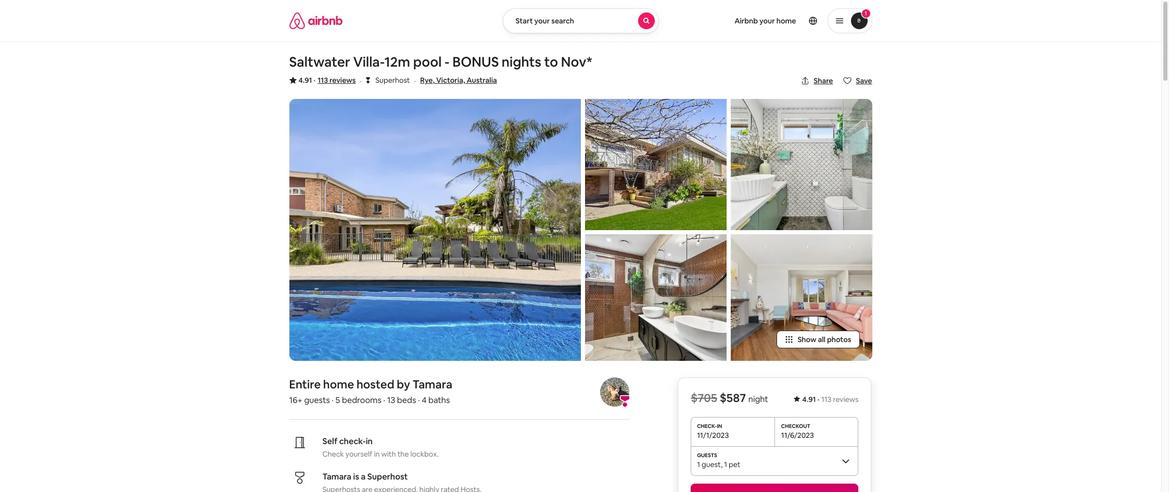 Task type: vqa. For each thing, say whether or not it's contained in the screenshot.
$250
no



Task type: describe. For each thing, give the bounding box(es) containing it.
1 guest , 1 pet
[[698, 460, 741, 469]]

is
[[353, 471, 359, 482]]

rye, victoria, australia button
[[421, 74, 497, 86]]

queen ensuite at rear image
[[731, 99, 873, 230]]

rye,
[[421, 76, 435, 85]]

start
[[516, 16, 533, 26]]

,
[[721, 460, 723, 469]]

bonus
[[453, 53, 499, 71]]

saltwater
[[289, 53, 351, 71]]

pet
[[729, 460, 741, 469]]

nights
[[502, 53, 542, 71]]

guest
[[702, 460, 721, 469]]

villa-
[[353, 53, 385, 71]]

$705 $587 night
[[691, 391, 769, 405]]

0 vertical spatial superhost
[[376, 76, 410, 85]]

start your search button
[[503, 8, 659, 33]]

check
[[323, 450, 344, 459]]

beds
[[397, 395, 416, 406]]

share button
[[798, 72, 838, 90]]

photos
[[828, 335, 852, 344]]

self
[[323, 436, 338, 447]]

1 button
[[828, 8, 873, 33]]

all
[[819, 335, 826, 344]]

start your search
[[516, 16, 575, 26]]

profile element
[[672, 0, 873, 42]]

0 vertical spatial 4.91
[[299, 76, 312, 85]]

4
[[422, 395, 427, 406]]

guests
[[304, 395, 330, 406]]

13
[[387, 395, 396, 406]]

11/1/2023
[[698, 431, 729, 440]]

entire home hosted by tamara 16+ guests · 5 bedrooms · 13 beds · 4 baths
[[289, 377, 453, 406]]

search
[[552, 16, 575, 26]]

1 vertical spatial 113
[[822, 395, 832, 404]]

bedrooms
[[342, 395, 382, 406]]

saltwater villa-12m pool - bonus nights to nov*
[[289, 53, 593, 71]]

tamara is a superhost
[[323, 471, 408, 482]]

0 vertical spatial in
[[366, 436, 373, 447]]

Start your search search field
[[503, 8, 659, 33]]

australia
[[467, 76, 497, 85]]

show all photos
[[798, 335, 852, 344]]

by tamara
[[397, 377, 453, 392]]

$705
[[691, 391, 718, 405]]

to
[[545, 53, 559, 71]]

pool
[[413, 53, 442, 71]]



Task type: locate. For each thing, give the bounding box(es) containing it.
home inside entire home hosted by tamara 16+ guests · 5 bedrooms · 13 beds · 4 baths
[[323, 377, 354, 392]]

· rye, victoria, australia
[[414, 76, 497, 86]]

1 horizontal spatial your
[[760, 16, 775, 26]]

your right airbnb
[[760, 16, 775, 26]]

a
[[361, 471, 366, 482]]

0 vertical spatial 113
[[318, 76, 328, 85]]

in up yourself
[[366, 436, 373, 447]]

yourself
[[346, 450, 373, 459]]

your inside button
[[535, 16, 550, 26]]

0 vertical spatial reviews
[[330, 76, 356, 85]]

home inside the profile element
[[777, 16, 797, 26]]

show all photos button
[[777, 331, 860, 348]]

2 horizontal spatial 1
[[865, 10, 868, 17]]

1 for 1 guest , 1 pet
[[698, 460, 701, 469]]

with
[[382, 450, 396, 459]]

16+
[[289, 395, 303, 406]]

share
[[814, 76, 834, 85]]

baths
[[429, 395, 450, 406]]

0 horizontal spatial home
[[323, 377, 354, 392]]

home right airbnb
[[777, 16, 797, 26]]

5
[[336, 395, 340, 406]]

show
[[798, 335, 817, 344]]

12m
[[385, 53, 411, 71]]

·
[[314, 76, 316, 85], [360, 76, 362, 86], [414, 76, 416, 86], [332, 395, 334, 406], [384, 395, 386, 406], [418, 395, 420, 406], [818, 395, 820, 404]]

1 vertical spatial superhost
[[368, 471, 408, 482]]

saltwater villa-12m pool - bonus nights to nov* image 5 image
[[731, 234, 873, 361]]

1 vertical spatial 4.91
[[803, 395, 816, 404]]

our gorgeous saltwater villa with 12m pool - gas heating option available! image
[[289, 99, 581, 361]]

airbnb
[[735, 16, 759, 26]]

$587
[[720, 391, 746, 405]]

113
[[318, 76, 328, 85], [822, 395, 832, 404]]

your for airbnb
[[760, 16, 775, 26]]

0 horizontal spatial 4.91 · 113 reviews
[[299, 76, 356, 85]]

hosted
[[357, 377, 395, 392]]

main bathroom downstairs with stone bathtub, walk in shower image
[[585, 234, 727, 361]]

4.91 · 113 reviews
[[299, 76, 356, 85], [803, 395, 859, 404]]

home
[[777, 16, 797, 26], [323, 377, 354, 392]]

airbnb your home link
[[729, 10, 803, 32]]

save
[[857, 76, 873, 85]]

save button
[[840, 72, 877, 90]]

1 vertical spatial reviews
[[834, 395, 859, 404]]

4.91
[[299, 76, 312, 85], [803, 395, 816, 404]]

superhost down with
[[368, 471, 408, 482]]

1 horizontal spatial in
[[374, 450, 380, 459]]

check-
[[339, 436, 366, 447]]

tamara is a superhost. learn more about tamara. image
[[601, 378, 630, 407], [601, 378, 630, 407]]

1 for 1
[[865, 10, 868, 17]]

4.91 down saltwater
[[299, 76, 312, 85]]

saltwater villa - our home for you to enjoy image
[[585, 99, 727, 230]]

your inside the profile element
[[760, 16, 775, 26]]

victoria,
[[436, 76, 465, 85]]

1
[[865, 10, 868, 17], [698, 460, 701, 469], [725, 460, 728, 469]]

nov*
[[561, 53, 593, 71]]

0 horizontal spatial your
[[535, 16, 550, 26]]

entire
[[289, 377, 321, 392]]

tamara
[[323, 471, 352, 482]]

in left with
[[374, 450, 380, 459]]

your for start
[[535, 16, 550, 26]]

superhost
[[376, 76, 410, 85], [368, 471, 408, 482]]

1 horizontal spatial 113
[[822, 395, 832, 404]]

0 vertical spatial 4.91 · 113 reviews
[[299, 76, 356, 85]]

4.91 up 11/6/2023
[[803, 395, 816, 404]]

1 horizontal spatial 4.91 · 113 reviews
[[803, 395, 859, 404]]

reviews
[[330, 76, 356, 85], [834, 395, 859, 404]]

0 horizontal spatial 4.91
[[299, 76, 312, 85]]

1 horizontal spatial reviews
[[834, 395, 859, 404]]

superhost down 12m at the top
[[376, 76, 410, 85]]

night
[[749, 394, 769, 405]]

airbnb your home
[[735, 16, 797, 26]]

1 vertical spatial home
[[323, 377, 354, 392]]

in
[[366, 436, 373, 447], [374, 450, 380, 459]]

4.91 · 113 reviews down saltwater
[[299, 76, 356, 85]]

2 your from the left
[[760, 16, 775, 26]]

1 your from the left
[[535, 16, 550, 26]]

1 horizontal spatial 4.91
[[803, 395, 816, 404]]

self check-in check yourself in with the lockbox.
[[323, 436, 439, 459]]

0 horizontal spatial 113
[[318, 76, 328, 85]]

1 vertical spatial 4.91 · 113 reviews
[[803, 395, 859, 404]]

1 horizontal spatial home
[[777, 16, 797, 26]]

-
[[445, 53, 450, 71]]

1 vertical spatial in
[[374, 450, 380, 459]]

4.91 · 113 reviews up 11/6/2023
[[803, 395, 859, 404]]

0 horizontal spatial reviews
[[330, 76, 356, 85]]

0 vertical spatial home
[[777, 16, 797, 26]]

11/6/2023
[[782, 431, 815, 440]]

lockbox.
[[411, 450, 439, 459]]

0 horizontal spatial 1
[[698, 460, 701, 469]]

0 horizontal spatial in
[[366, 436, 373, 447]]

1 horizontal spatial 1
[[725, 460, 728, 469]]

the
[[398, 450, 409, 459]]

1 inside dropdown button
[[865, 10, 868, 17]]

113 reviews button
[[318, 75, 356, 85]]

home up 5
[[323, 377, 354, 392]]

your
[[535, 16, 550, 26], [760, 16, 775, 26]]

󰀃
[[366, 75, 370, 85]]

your right start
[[535, 16, 550, 26]]



